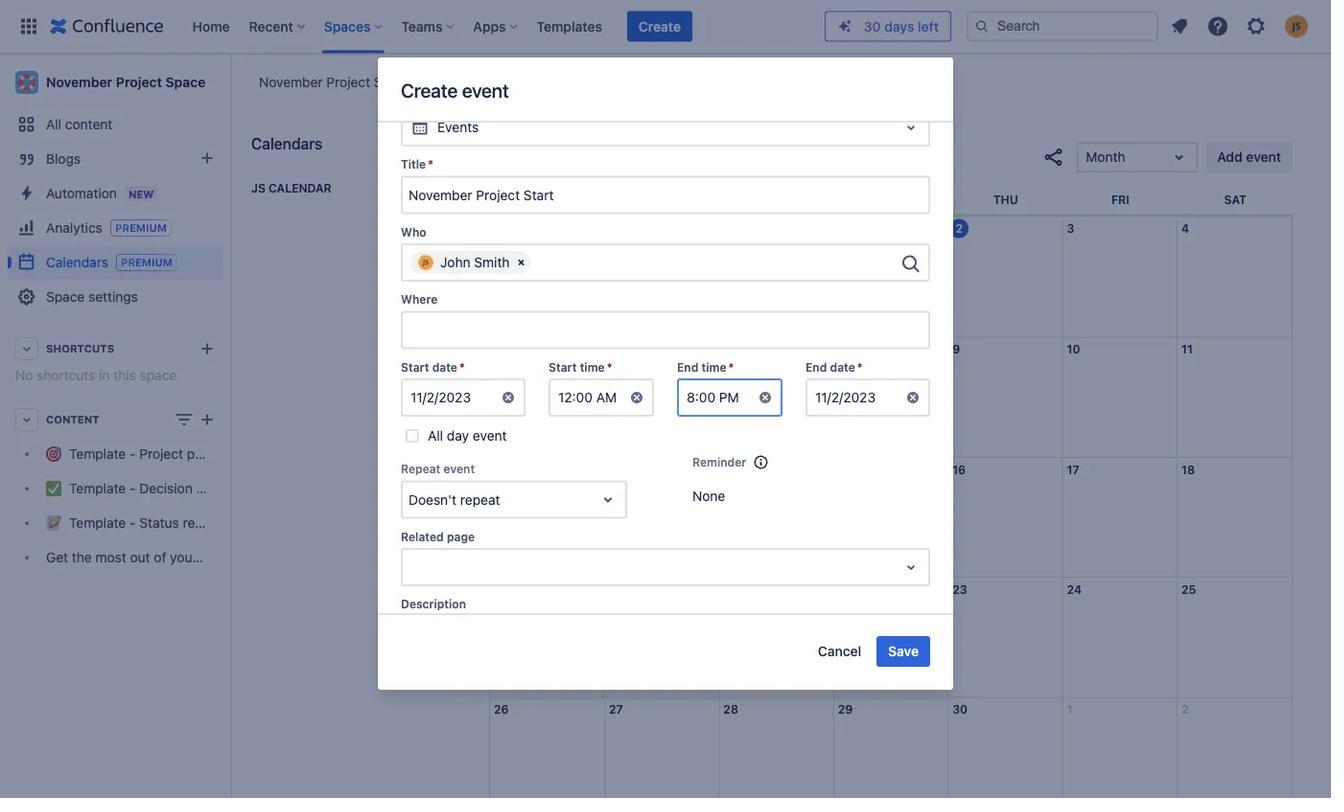 Task type: locate. For each thing, give the bounding box(es) containing it.
1 november project space from the left
[[259, 74, 413, 90]]

*
[[428, 158, 433, 171], [459, 361, 465, 374], [607, 361, 612, 374], [728, 361, 734, 374], [857, 361, 863, 374]]

tree
[[8, 437, 289, 575]]

automation
[[46, 185, 117, 201]]

apps
[[473, 18, 506, 34]]

home link
[[187, 11, 236, 42]]

-
[[130, 446, 136, 462], [130, 481, 136, 497], [130, 515, 136, 531]]

0 horizontal spatial november project space link
[[8, 63, 223, 102]]

* for end date
[[857, 361, 863, 374]]

project
[[326, 74, 370, 90], [116, 74, 162, 90], [139, 446, 183, 462]]

0 horizontal spatial 11/2/2023
[[411, 390, 471, 406]]

am
[[596, 390, 617, 406]]

template down template - project plan link
[[69, 481, 126, 497]]

0 horizontal spatial open image
[[597, 489, 620, 512]]

premium image inside calendars link
[[116, 254, 177, 271]]

clear image
[[501, 390, 516, 406], [758, 390, 773, 406], [905, 390, 921, 406]]

premium image up space settings link on the left top of page
[[116, 254, 177, 271]]

- left 'status'
[[130, 515, 136, 531]]

calendars up js calendar
[[251, 135, 322, 153]]

None text field
[[411, 388, 414, 408], [815, 388, 819, 408], [411, 388, 414, 408], [815, 388, 819, 408]]

grid
[[489, 190, 1293, 799]]

1 vertical spatial all
[[428, 428, 443, 444]]

report
[[183, 515, 221, 531]]

event inside button
[[1246, 149, 1281, 165]]

grid containing sun
[[489, 190, 1293, 799]]

blogs
[[46, 151, 81, 167]]

all left day
[[428, 428, 443, 444]]

row containing sun
[[489, 190, 1293, 215]]

- left decision at the left of page
[[130, 481, 136, 497]]

event right add
[[1246, 149, 1281, 165]]

sun
[[534, 193, 559, 207]]

plan
[[187, 446, 213, 462]]

premium image inside analytics link
[[110, 220, 172, 237]]

all inside space element
[[46, 117, 61, 132]]

1 horizontal spatial end
[[806, 361, 827, 374]]

all day event
[[428, 428, 507, 444]]

november up all content
[[46, 74, 112, 90]]

john smith
[[440, 255, 510, 270]]

out
[[130, 550, 150, 566]]

template - project plan link
[[8, 437, 223, 472]]

1 vertical spatial open image
[[1168, 146, 1191, 169]]

analytics link
[[8, 211, 223, 246]]

create up events
[[401, 79, 458, 101]]

1 vertical spatial template
[[69, 481, 126, 497]]

banner
[[0, 0, 1331, 54]]

2 clear image from the left
[[758, 390, 773, 406]]

create
[[639, 18, 681, 34], [401, 79, 458, 101]]

0 vertical spatial space
[[140, 368, 177, 384]]

november left 2023
[[640, 149, 707, 165]]

Where field
[[403, 313, 928, 348]]

template down content dropdown button
[[69, 446, 126, 462]]

end for 11/2/2023
[[806, 361, 827, 374]]

0 horizontal spatial time
[[580, 361, 605, 374]]

2 november project space from the left
[[46, 74, 206, 90]]

1 horizontal spatial november project space
[[259, 74, 413, 90]]

calendars down analytics
[[46, 254, 108, 270]]

11/2/2023 for start date
[[411, 390, 471, 406]]

blogs link
[[8, 142, 223, 176]]

1 vertical spatial calendars
[[46, 254, 108, 270]]

of
[[154, 550, 166, 566]]

space
[[374, 74, 413, 90], [165, 74, 206, 90], [46, 289, 85, 305]]

title
[[401, 158, 426, 171]]

1 vertical spatial premium image
[[116, 254, 177, 271]]

project up decision at the left of page
[[139, 446, 183, 462]]

2 end from the left
[[806, 361, 827, 374]]

row
[[489, 190, 1293, 215], [490, 217, 1292, 338], [490, 338, 1292, 458], [490, 458, 1292, 578], [490, 578, 1292, 698], [490, 698, 1292, 799]]

clear image
[[629, 390, 645, 406]]

this
[[113, 368, 136, 384]]

11/2/2023 for end date
[[815, 390, 876, 406]]

doesn't repeat
[[409, 492, 500, 508]]

space down 'global' element on the top of page
[[374, 74, 413, 90]]

get the most out of your team space link
[[8, 541, 273, 575]]

1 horizontal spatial date
[[830, 361, 855, 374]]

month
[[1086, 149, 1126, 165]]

end
[[677, 361, 699, 374], [806, 361, 827, 374]]

november project space down spaces
[[259, 74, 413, 90]]

templates
[[537, 18, 602, 34]]

0 vertical spatial open image
[[900, 116, 923, 139]]

add event button
[[1206, 142, 1293, 173]]

1 11/2/2023 from the left
[[411, 390, 471, 406]]

calendar
[[269, 181, 332, 195]]

1 horizontal spatial open image
[[900, 116, 923, 139]]

8:00 pm
[[687, 390, 739, 406]]

template - status report link
[[8, 506, 223, 541]]

1 horizontal spatial start
[[549, 361, 577, 374]]

space settings
[[46, 289, 138, 305]]

event up events
[[462, 79, 509, 101]]

1 horizontal spatial 11/2/2023
[[815, 390, 876, 406]]

space left settings
[[46, 289, 85, 305]]

project down spaces
[[326, 74, 370, 90]]

events
[[437, 119, 479, 135]]

2 vertical spatial open image
[[597, 489, 620, 512]]

create a blog image
[[196, 147, 219, 170]]

shortcuts
[[46, 343, 114, 355]]

november project space up the all content link
[[46, 74, 206, 90]]

space right team
[[236, 550, 273, 566]]

premium image
[[110, 220, 172, 237], [116, 254, 177, 271]]

create right 'templates'
[[639, 18, 681, 34]]

0 vertical spatial premium image
[[110, 220, 172, 237]]

event for add event
[[1246, 149, 1281, 165]]

related
[[401, 530, 444, 544]]

calendars inside space element
[[46, 254, 108, 270]]

None field
[[403, 178, 928, 212]]

2 template from the top
[[69, 481, 126, 497]]

apps button
[[467, 11, 525, 42]]

1 horizontal spatial november
[[259, 74, 323, 90]]

none
[[692, 488, 725, 504]]

3 template from the top
[[69, 515, 126, 531]]

0 horizontal spatial date
[[432, 361, 457, 374]]

time for 12:00
[[580, 361, 605, 374]]

sun link
[[530, 190, 563, 210]]

template - decision documentation link
[[8, 472, 289, 506]]

project up the all content link
[[116, 74, 162, 90]]

11/2/2023 down start date * at top left
[[411, 390, 471, 406]]

november project space link
[[8, 63, 223, 102], [259, 72, 413, 92]]

2023
[[710, 149, 744, 165]]

end date *
[[806, 361, 863, 374]]

create inside 'global' element
[[639, 18, 681, 34]]

1 end from the left
[[677, 361, 699, 374]]

event up doesn't repeat
[[444, 463, 475, 476]]

2 horizontal spatial november
[[640, 149, 707, 165]]

create event
[[401, 79, 509, 101]]

0 horizontal spatial clear image
[[501, 390, 516, 406]]

- up template - decision documentation link
[[130, 446, 136, 462]]

11/2/2023 down end date *
[[815, 390, 876, 406]]

2 time from the left
[[702, 361, 727, 374]]

home
[[192, 18, 230, 34]]

all left content
[[46, 117, 61, 132]]

2 horizontal spatial clear image
[[905, 390, 921, 406]]

1 horizontal spatial clear image
[[758, 390, 773, 406]]

2 horizontal spatial open image
[[1168, 146, 1191, 169]]

settings icon image
[[1245, 15, 1268, 38]]

1 horizontal spatial create
[[639, 18, 681, 34]]

2 - from the top
[[130, 481, 136, 497]]

0 horizontal spatial all
[[46, 117, 61, 132]]

november project space link up the all content link
[[8, 63, 223, 102]]

1 horizontal spatial calendars
[[251, 135, 322, 153]]

0 vertical spatial create
[[639, 18, 681, 34]]

2 11/2/2023 from the left
[[815, 390, 876, 406]]

1 start from the left
[[401, 361, 429, 374]]

template up most
[[69, 515, 126, 531]]

0 vertical spatial -
[[130, 446, 136, 462]]

1 time from the left
[[580, 361, 605, 374]]

0 vertical spatial template
[[69, 446, 126, 462]]

0 horizontal spatial space
[[140, 368, 177, 384]]

1 horizontal spatial time
[[702, 361, 727, 374]]

start down where
[[401, 361, 429, 374]]

12:00
[[558, 390, 593, 406]]

start up 12:00
[[549, 361, 577, 374]]

1 vertical spatial create
[[401, 79, 458, 101]]

2 start from the left
[[549, 361, 577, 374]]

1 horizontal spatial space
[[236, 550, 273, 566]]

john smith image
[[418, 255, 434, 270]]

no shortcuts in this space
[[15, 368, 177, 384]]

1 vertical spatial -
[[130, 481, 136, 497]]

0 horizontal spatial november project space
[[46, 74, 206, 90]]

premium image down new
[[110, 220, 172, 237]]

* for start time
[[607, 361, 612, 374]]

space down home link
[[165, 74, 206, 90]]

space
[[140, 368, 177, 384], [236, 550, 273, 566]]

november
[[259, 74, 323, 90], [46, 74, 112, 90], [640, 149, 707, 165]]

11/2/2023
[[411, 390, 471, 406], [815, 390, 876, 406]]

template
[[69, 446, 126, 462], [69, 481, 126, 497], [69, 515, 126, 531]]

calendars
[[251, 135, 322, 153], [46, 254, 108, 270]]

clear image for end time *
[[758, 390, 773, 406]]

day
[[447, 428, 469, 444]]

john
[[440, 255, 471, 270]]

0 horizontal spatial calendars
[[46, 254, 108, 270]]

november 2023
[[640, 149, 744, 165]]

add
[[1217, 149, 1243, 165]]

time for 8:00
[[702, 361, 727, 374]]

confluence image
[[50, 15, 164, 38], [50, 15, 164, 38]]

time up 12:00 am
[[580, 361, 605, 374]]

0 horizontal spatial start
[[401, 361, 429, 374]]

1 horizontal spatial all
[[428, 428, 443, 444]]

november project space link down spaces
[[259, 72, 413, 92]]

2 vertical spatial -
[[130, 515, 136, 531]]

0 horizontal spatial november
[[46, 74, 112, 90]]

template for template - decision documentation
[[69, 481, 126, 497]]

- for decision
[[130, 481, 136, 497]]

start
[[401, 361, 429, 374], [549, 361, 577, 374]]

3 - from the top
[[130, 515, 136, 531]]

content button
[[8, 403, 223, 437]]

date for start date
[[432, 361, 457, 374]]

1 template from the top
[[69, 446, 126, 462]]

open image
[[900, 116, 923, 139], [1168, 146, 1191, 169], [597, 489, 620, 512]]

3 clear image from the left
[[905, 390, 921, 406]]

2 vertical spatial template
[[69, 515, 126, 531]]

None text field
[[409, 491, 412, 510]]

pm
[[719, 390, 739, 406]]

templates link
[[531, 11, 608, 42]]

0 horizontal spatial end
[[677, 361, 699, 374]]

project inside tree
[[139, 446, 183, 462]]

create for create event
[[401, 79, 458, 101]]

1 - from the top
[[130, 446, 136, 462]]

november down spaces popup button
[[259, 74, 323, 90]]

1 vertical spatial space
[[236, 550, 273, 566]]

2 date from the left
[[830, 361, 855, 374]]

shortcuts button
[[8, 332, 223, 366]]

repeat
[[401, 463, 441, 476]]

0 vertical spatial all
[[46, 117, 61, 132]]

banner containing home
[[0, 0, 1331, 54]]

1 date from the left
[[432, 361, 457, 374]]

time up 8:00 pm
[[702, 361, 727, 374]]

related page
[[401, 530, 475, 544]]

0 horizontal spatial create
[[401, 79, 458, 101]]

1 clear image from the left
[[501, 390, 516, 406]]

tree containing template - project plan
[[8, 437, 289, 575]]

space right this
[[140, 368, 177, 384]]



Task type: describe. For each thing, give the bounding box(es) containing it.
create for create
[[639, 18, 681, 34]]

cancel
[[818, 644, 861, 660]]

settings
[[88, 289, 138, 305]]

search image
[[974, 19, 990, 34]]

start for 11/2/2023
[[401, 361, 429, 374]]

event for create event
[[462, 79, 509, 101]]

template - decision documentation
[[69, 481, 289, 497]]

premium image for calendars
[[116, 254, 177, 271]]

1 horizontal spatial november project space link
[[259, 72, 413, 92]]

today
[[501, 149, 539, 165]]

0 horizontal spatial space
[[46, 289, 85, 305]]

thu link
[[990, 190, 1022, 210]]

title *
[[401, 158, 433, 171]]

fri
[[1112, 193, 1130, 207]]

get
[[46, 550, 68, 566]]

november project space inside space element
[[46, 74, 206, 90]]

premium image for analytics
[[110, 220, 172, 237]]

start time *
[[549, 361, 612, 374]]

start date *
[[401, 361, 465, 374]]

team
[[201, 550, 232, 566]]

spaces button
[[318, 11, 390, 42]]

js calendar
[[251, 181, 332, 195]]

clear image for start date *
[[501, 390, 516, 406]]

spaces
[[324, 18, 371, 34]]

new
[[128, 188, 154, 200]]

calendars link
[[8, 246, 223, 280]]

today button
[[489, 142, 550, 173]]

start for 12:00 am
[[549, 361, 577, 374]]

in
[[99, 368, 110, 384]]

open image
[[900, 556, 923, 579]]

2 horizontal spatial space
[[374, 74, 413, 90]]

description
[[401, 598, 466, 611]]

repeat
[[460, 492, 500, 508]]

reminder
[[692, 456, 746, 469]]

next image
[[600, 146, 623, 169]]

page
[[447, 530, 475, 544]]

all for all day event
[[428, 428, 443, 444]]

clear image
[[514, 255, 529, 270]]

js
[[251, 181, 266, 195]]

no
[[15, 368, 33, 384]]

template - project plan
[[69, 446, 213, 462]]

global element
[[12, 0, 825, 53]]

create link
[[627, 11, 693, 42]]

decision
[[139, 481, 193, 497]]

add event
[[1217, 149, 1281, 165]]

status
[[139, 515, 179, 531]]

event right day
[[473, 428, 507, 444]]

the
[[72, 550, 92, 566]]

cancel button
[[806, 637, 873, 668]]

sat
[[1224, 193, 1247, 207]]

get the most out of your team space
[[46, 550, 273, 566]]

previous image
[[562, 146, 585, 169]]

documentation
[[196, 481, 289, 497]]

all content
[[46, 117, 113, 132]]

doesn't
[[409, 492, 457, 508]]

tree inside space element
[[8, 437, 289, 575]]

fri link
[[1108, 190, 1134, 210]]

space settings link
[[8, 280, 223, 315]]

where
[[401, 293, 438, 306]]

who
[[401, 225, 426, 239]]

* for end time
[[728, 361, 734, 374]]

save button
[[877, 637, 930, 668]]

all for all content
[[46, 117, 61, 132]]

most
[[95, 550, 126, 566]]

- for project
[[130, 446, 136, 462]]

end for 8:00 pm
[[677, 361, 699, 374]]

template for template - project plan
[[69, 446, 126, 462]]

date for end date
[[830, 361, 855, 374]]

thu
[[993, 193, 1018, 207]]

template - status report
[[69, 515, 221, 531]]

content
[[65, 117, 113, 132]]

clear image for end date *
[[905, 390, 921, 406]]

end time *
[[677, 361, 734, 374]]

repeat event
[[401, 463, 475, 476]]

your
[[170, 550, 197, 566]]

8:00
[[687, 390, 716, 406]]

smith
[[474, 255, 510, 270]]

analytics
[[46, 220, 102, 235]]

create a page image
[[196, 409, 219, 432]]

1 horizontal spatial space
[[165, 74, 206, 90]]

shortcuts
[[37, 368, 95, 384]]

sat link
[[1220, 190, 1251, 210]]

12:00 am
[[558, 390, 617, 406]]

save
[[888, 644, 919, 660]]

space element
[[0, 54, 289, 799]]

event for repeat event
[[444, 463, 475, 476]]

content
[[46, 414, 99, 426]]

Search field
[[967, 11, 1159, 42]]

* for start date
[[459, 361, 465, 374]]

november inside space element
[[46, 74, 112, 90]]

- for status
[[130, 515, 136, 531]]

template for template - status report
[[69, 515, 126, 531]]

space inside tree
[[236, 550, 273, 566]]

0 vertical spatial calendars
[[251, 135, 322, 153]]

all content link
[[8, 107, 223, 142]]



Task type: vqa. For each thing, say whether or not it's contained in the screenshot.
middle template
yes



